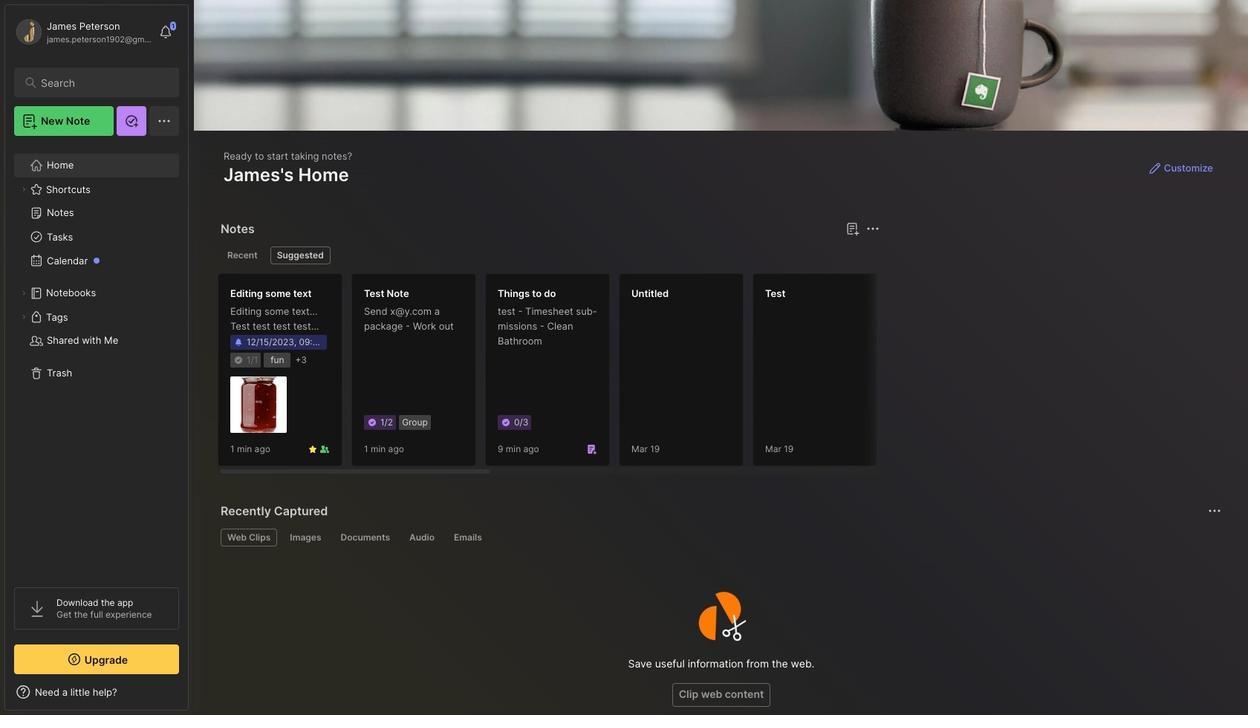 Task type: describe. For each thing, give the bounding box(es) containing it.
Search text field
[[41, 76, 166, 90]]

expand notebooks image
[[19, 289, 28, 298]]

click to collapse image
[[188, 688, 199, 706]]

expand tags image
[[19, 313, 28, 322]]

More actions field
[[1205, 501, 1225, 522]]

1 tab list from the top
[[221, 247, 878, 265]]

thumbnail image
[[230, 377, 287, 433]]



Task type: vqa. For each thing, say whether or not it's contained in the screenshot.
Account field at the top left of page
yes



Task type: locate. For each thing, give the bounding box(es) containing it.
more actions image
[[1206, 502, 1224, 520]]

tree inside main element
[[5, 145, 188, 574]]

0 vertical spatial tab list
[[221, 247, 878, 265]]

row group
[[218, 273, 1248, 476]]

tab
[[221, 247, 264, 265], [270, 247, 330, 265], [221, 529, 277, 547], [283, 529, 328, 547], [334, 529, 397, 547], [403, 529, 441, 547], [447, 529, 489, 547]]

tab list
[[221, 247, 878, 265], [221, 529, 1219, 547]]

1 vertical spatial tab list
[[221, 529, 1219, 547]]

main element
[[0, 0, 193, 716]]

Account field
[[14, 17, 152, 47]]

tree
[[5, 145, 188, 574]]

2 tab list from the top
[[221, 529, 1219, 547]]

WHAT'S NEW field
[[5, 681, 188, 704]]

None search field
[[41, 74, 166, 91]]

none search field inside main element
[[41, 74, 166, 91]]



